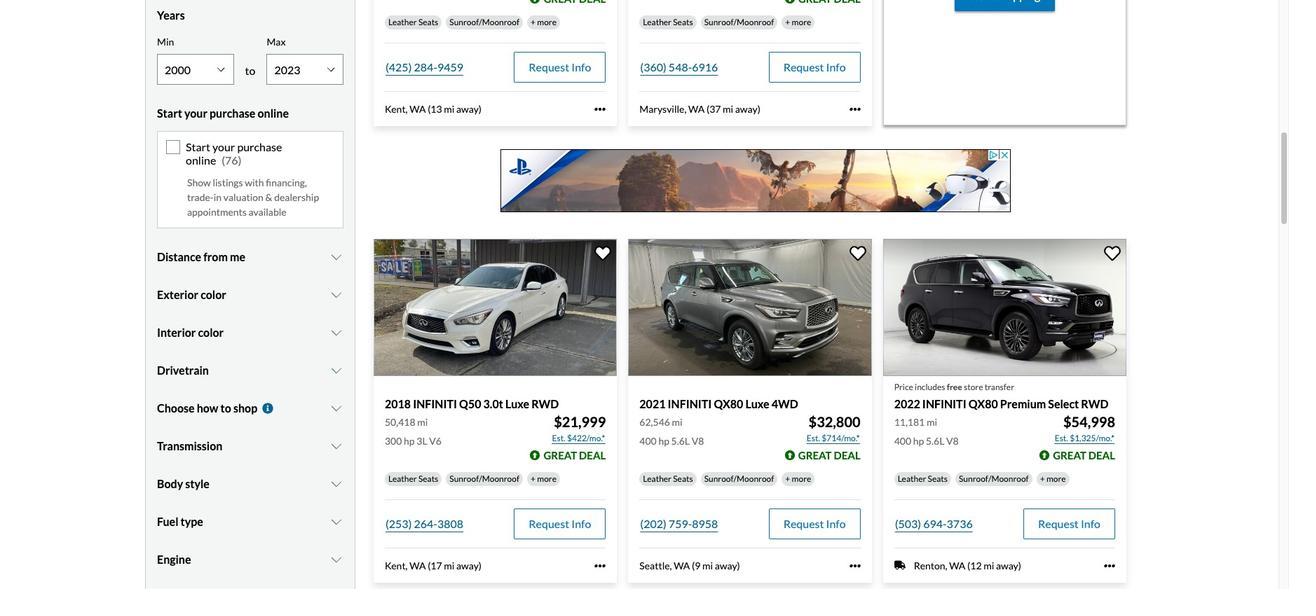 Task type: vqa. For each thing, say whether or not it's contained in the screenshot.
first great from the right
yes



Task type: describe. For each thing, give the bounding box(es) containing it.
$32,800
[[809, 414, 861, 430]]

great deal for $32,800
[[799, 449, 861, 462]]

exterior color
[[157, 288, 226, 302]]

chevron down image for engine
[[330, 555, 344, 566]]

3.0t
[[483, 397, 503, 411]]

body style button
[[157, 467, 344, 502]]

mi right the (13
[[444, 103, 455, 115]]

3808
[[437, 517, 464, 531]]

renton, wa (12 mi away)
[[914, 560, 1022, 572]]

kent, for kent, wa (17 mi away)
[[385, 560, 408, 572]]

mi right (37
[[723, 103, 734, 115]]

request info button for (360) 548-6916
[[769, 52, 861, 83]]

request info for 9459
[[529, 60, 591, 73]]

4wd
[[772, 397, 798, 411]]

request for 8958
[[784, 517, 824, 531]]

62,546 mi 400 hp 5.6l v8
[[640, 416, 704, 447]]

years button
[[157, 0, 344, 33]]

hp for $54,998
[[913, 435, 924, 447]]

info for (253) 264-3808
[[572, 517, 591, 531]]

request for 6916
[[784, 60, 824, 73]]

info for (425) 284-9459
[[572, 60, 591, 73]]

renton,
[[914, 560, 948, 572]]

info for (202) 759-8958
[[826, 517, 846, 531]]

choose how to shop
[[157, 402, 257, 415]]

300
[[385, 435, 402, 447]]

from
[[203, 251, 228, 264]]

leather seats up (360) 548-6916 at the top of the page
[[643, 17, 693, 27]]

color for exterior color
[[201, 288, 226, 302]]

2021
[[640, 397, 666, 411]]

chevron down image for color
[[330, 328, 344, 339]]

color for interior color
[[198, 326, 224, 340]]

engine button
[[157, 543, 344, 578]]

(503) 694-3736 button
[[894, 509, 974, 540]]

away) for marysville, wa (37 mi away)
[[735, 103, 761, 115]]

choose how to shop button
[[157, 392, 344, 427]]

wa for (17 mi away)
[[410, 560, 426, 572]]

wa for (13 mi away)
[[410, 103, 426, 115]]

2022
[[894, 397, 920, 411]]

interior
[[157, 326, 196, 340]]

select
[[1049, 397, 1079, 411]]

qx80 inside 'price includes free store transfer 2022 infiniti qx80 premium select rwd'
[[969, 397, 998, 411]]

info for (503) 694-3736
[[1081, 517, 1101, 531]]

online inside start your purchase online
[[186, 154, 216, 167]]

est. $422/mo.* button
[[551, 432, 606, 446]]

(360) 548-6916 button
[[640, 52, 719, 83]]

distance from me button
[[157, 240, 344, 275]]

includes
[[915, 382, 945, 392]]

est. for $21,999
[[552, 433, 566, 444]]

8958
[[692, 517, 718, 531]]

transmission
[[157, 440, 223, 453]]

$54,998
[[1064, 414, 1116, 430]]

great deal for $54,998
[[1053, 449, 1116, 462]]

great deal for $21,999
[[544, 449, 606, 462]]

v8 for $54,998
[[947, 435, 959, 447]]

free
[[947, 382, 962, 392]]

info for (360) 548-6916
[[826, 60, 846, 73]]

great for $54,998
[[1053, 449, 1087, 462]]

400 for $32,800
[[640, 435, 657, 447]]

drivetrain button
[[157, 354, 344, 389]]

leather seats up (503) 694-3736
[[898, 474, 948, 484]]

(360) 548-6916
[[640, 60, 718, 73]]

advertisement region
[[501, 150, 1011, 213]]

drivetrain
[[157, 364, 209, 377]]

distance
[[157, 251, 201, 264]]

choose
[[157, 402, 195, 415]]

hp for $32,800
[[659, 435, 670, 447]]

leather up the (425)
[[388, 17, 417, 27]]

request info button for (425) 284-9459
[[514, 52, 606, 83]]

chevron down image for distance from me
[[330, 252, 344, 263]]

fuel
[[157, 516, 178, 529]]

seats down 3l at left bottom
[[419, 474, 438, 484]]

leather seats down 3l at left bottom
[[388, 474, 438, 484]]

leather down 300
[[388, 474, 417, 484]]

with
[[245, 177, 264, 189]]

(503) 694-3736
[[895, 517, 973, 531]]

kent, wa (13 mi away)
[[385, 103, 482, 115]]

chevron down image for exterior color
[[330, 290, 344, 301]]

11,181 mi 400 hp 5.6l v8
[[894, 416, 959, 447]]

info circle image
[[261, 403, 275, 415]]

548-
[[669, 60, 692, 73]]

fuel type
[[157, 516, 203, 529]]

1 luxe from the left
[[506, 397, 529, 411]]

sunroof/moonroof up the 6916
[[704, 17, 774, 27]]

(425) 284-9459
[[386, 60, 464, 73]]

how
[[197, 402, 218, 415]]

infiniti for $32,800
[[668, 397, 712, 411]]

request for 3736
[[1038, 517, 1079, 531]]

2018 infiniti q50 3.0t luxe rwd
[[385, 397, 559, 411]]

3736
[[947, 517, 973, 531]]

start your purchase online inside dropdown button
[[157, 107, 289, 120]]

1 qx80 from the left
[[714, 397, 744, 411]]

show listings with financing, trade-in valuation & dealership appointments available
[[187, 177, 319, 218]]

appointments
[[187, 206, 247, 218]]

chevron down image for fuel type
[[330, 517, 344, 528]]

1 ellipsis h image from the left
[[850, 561, 861, 572]]

$21,999
[[554, 414, 606, 430]]

(360)
[[640, 60, 667, 73]]

$32,800 est. $714/mo.*
[[807, 414, 861, 444]]

mi right (12
[[984, 560, 995, 572]]

style
[[185, 478, 210, 491]]

leather seats up (202) 759-8958
[[643, 474, 693, 484]]

request for 3808
[[529, 517, 569, 531]]

11,181
[[894, 416, 925, 428]]

(253)
[[386, 517, 412, 531]]

2 luxe from the left
[[746, 397, 770, 411]]

show
[[187, 177, 211, 189]]

chevron down image for transmission
[[330, 441, 344, 453]]

your inside dropdown button
[[184, 107, 208, 120]]

available
[[249, 206, 287, 218]]

mi inside "62,546 mi 400 hp 5.6l v8"
[[672, 416, 683, 428]]

engine
[[157, 553, 191, 567]]

great for $32,800
[[799, 449, 832, 462]]

in
[[214, 192, 222, 204]]

min
[[157, 36, 174, 48]]

premium
[[1000, 397, 1046, 411]]

(17
[[428, 560, 442, 572]]

type
[[181, 516, 203, 529]]

leather up (503)
[[898, 474, 926, 484]]

request info button for (253) 264-3808
[[514, 509, 606, 540]]

rwd inside 'price includes free store transfer 2022 infiniti qx80 premium select rwd'
[[1081, 397, 1109, 411]]

1 horizontal spatial your
[[213, 140, 235, 154]]

9459
[[437, 60, 464, 73]]

62,546
[[640, 416, 670, 428]]

(37
[[707, 103, 721, 115]]

deal for $21,999
[[579, 449, 606, 462]]



Task type: locate. For each thing, give the bounding box(es) containing it.
store
[[964, 382, 983, 392]]

transfer
[[985, 382, 1015, 392]]

hp inside 50,418 mi 300 hp 3l v6
[[404, 435, 415, 447]]

(202)
[[640, 517, 667, 531]]

0 vertical spatial start your purchase online
[[157, 107, 289, 120]]

great deal
[[544, 449, 606, 462], [799, 449, 861, 462], [1053, 449, 1116, 462]]

wa for (37 mi away)
[[689, 103, 705, 115]]

seats up 759- at right bottom
[[673, 474, 693, 484]]

mi right 11,181
[[927, 416, 937, 428]]

start inside dropdown button
[[157, 107, 182, 120]]

+
[[531, 17, 536, 27], [786, 17, 790, 27], [531, 474, 536, 484], [786, 474, 790, 484], [1040, 474, 1045, 484]]

great deal down est. $1,325/mo.* button
[[1053, 449, 1116, 462]]

3 infiniti from the left
[[923, 397, 967, 411]]

luxe left 4wd
[[746, 397, 770, 411]]

white 2018 infiniti q50 3.0t luxe rwd sedan rear-wheel drive automatic image
[[374, 239, 617, 376]]

v8 for $32,800
[[692, 435, 704, 447]]

chevron down image inside transmission dropdown button
[[330, 441, 344, 453]]

body style
[[157, 478, 210, 491]]

5.6l
[[671, 435, 690, 447], [926, 435, 945, 447]]

$54,998 est. $1,325/mo.*
[[1055, 414, 1116, 444]]

chevron down image inside fuel type dropdown button
[[330, 517, 344, 528]]

hp left 3l at left bottom
[[404, 435, 415, 447]]

1 vertical spatial your
[[213, 140, 235, 154]]

shop
[[233, 402, 257, 415]]

1 deal from the left
[[579, 449, 606, 462]]

seattle,
[[640, 560, 672, 572]]

away) for renton, wa (12 mi away)
[[996, 560, 1022, 572]]

0 horizontal spatial qx80
[[714, 397, 744, 411]]

2 horizontal spatial great
[[1053, 449, 1087, 462]]

0 vertical spatial to
[[245, 64, 256, 77]]

sunroof/moonroof up 3736
[[959, 474, 1029, 484]]

400
[[640, 435, 657, 447], [894, 435, 912, 447]]

(425) 284-9459 button
[[385, 52, 464, 83]]

0 horizontal spatial to
[[221, 402, 231, 415]]

hp down 62,546
[[659, 435, 670, 447]]

2 v8 from the left
[[947, 435, 959, 447]]

financing,
[[266, 177, 307, 189]]

chevron down image inside the choose how to shop dropdown button
[[330, 403, 344, 415]]

your up (76)
[[213, 140, 235, 154]]

price includes free store transfer 2022 infiniti qx80 premium select rwd
[[894, 382, 1109, 411]]

away) right (37
[[735, 103, 761, 115]]

1 horizontal spatial hp
[[659, 435, 670, 447]]

black 2022 infiniti qx80 premium select rwd suv / crossover rear-wheel drive automatic image
[[883, 239, 1127, 376]]

2 great from the left
[[799, 449, 832, 462]]

seats up 548-
[[673, 17, 693, 27]]

0 horizontal spatial rwd
[[532, 397, 559, 411]]

1 horizontal spatial online
[[258, 107, 289, 120]]

2 horizontal spatial great deal
[[1053, 449, 1116, 462]]

3l
[[417, 435, 427, 447]]

0 vertical spatial purchase
[[210, 107, 256, 120]]

2 kent, from the top
[[385, 560, 408, 572]]

price
[[894, 382, 913, 392]]

0 horizontal spatial luxe
[[506, 397, 529, 411]]

(12
[[968, 560, 982, 572]]

chevron down image inside engine dropdown button
[[330, 555, 344, 566]]

away) for seattle, wa (9 mi away)
[[715, 560, 740, 572]]

qx80 down "store"
[[969, 397, 998, 411]]

0 vertical spatial online
[[258, 107, 289, 120]]

0 horizontal spatial ellipsis h image
[[850, 561, 861, 572]]

sunroof/moonroof up 9459
[[450, 17, 520, 27]]

1 horizontal spatial v8
[[947, 435, 959, 447]]

start your purchase online button
[[157, 96, 344, 131]]

1 horizontal spatial great deal
[[799, 449, 861, 462]]

v8 inside "62,546 mi 400 hp 5.6l v8"
[[692, 435, 704, 447]]

deal down $1,325/mo.*
[[1089, 449, 1116, 462]]

50,418
[[385, 416, 416, 428]]

request info for 6916
[[784, 60, 846, 73]]

chevron down image inside distance from me dropdown button
[[330, 252, 344, 263]]

away) right the (13
[[456, 103, 482, 115]]

chevron down image inside interior color dropdown button
[[330, 328, 344, 339]]

0 vertical spatial chevron down image
[[330, 328, 344, 339]]

5.6l down 2021 infiniti qx80 luxe 4wd
[[671, 435, 690, 447]]

infiniti left q50
[[413, 397, 457, 411]]

transmission button
[[157, 429, 344, 464]]

info
[[572, 60, 591, 73], [826, 60, 846, 73], [572, 517, 591, 531], [826, 517, 846, 531], [1081, 517, 1101, 531]]

6 chevron down image from the top
[[330, 555, 344, 566]]

away) right the (9
[[715, 560, 740, 572]]

0 horizontal spatial v8
[[692, 435, 704, 447]]

1 vertical spatial kent,
[[385, 560, 408, 572]]

1 v8 from the left
[[692, 435, 704, 447]]

400 inside 11,181 mi 400 hp 5.6l v8
[[894, 435, 912, 447]]

5.6l for $54,998
[[926, 435, 945, 447]]

2 5.6l from the left
[[926, 435, 945, 447]]

est.
[[552, 433, 566, 444], [807, 433, 820, 444], [1055, 433, 1069, 444]]

2 400 from the left
[[894, 435, 912, 447]]

infiniti up "62,546 mi 400 hp 5.6l v8" at the bottom
[[668, 397, 712, 411]]

request info for 3736
[[1038, 517, 1101, 531]]

exterior color button
[[157, 278, 344, 313]]

mi inside 50,418 mi 300 hp 3l v6
[[417, 416, 428, 428]]

(253) 264-3808
[[386, 517, 464, 531]]

0 horizontal spatial est.
[[552, 433, 566, 444]]

5 chevron down image from the top
[[330, 517, 344, 528]]

2 chevron down image from the top
[[330, 290, 344, 301]]

wa for (12 mi away)
[[950, 560, 966, 572]]

infiniti for $21,999
[[413, 397, 457, 411]]

start inside start your purchase online
[[186, 140, 210, 154]]

est. for $32,800
[[807, 433, 820, 444]]

1 vertical spatial color
[[198, 326, 224, 340]]

1 horizontal spatial to
[[245, 64, 256, 77]]

request info button for (503) 694-3736
[[1024, 509, 1116, 540]]

mi right (17
[[444, 560, 455, 572]]

0 horizontal spatial great
[[544, 449, 577, 462]]

request info for 3808
[[529, 517, 591, 531]]

759-
[[669, 517, 692, 531]]

0 horizontal spatial infiniti
[[413, 397, 457, 411]]

0 vertical spatial your
[[184, 107, 208, 120]]

wa for (9 mi away)
[[674, 560, 690, 572]]

2 great deal from the left
[[799, 449, 861, 462]]

3 chevron down image from the top
[[330, 479, 344, 490]]

leather up '(202)'
[[643, 474, 672, 484]]

1 infiniti from the left
[[413, 397, 457, 411]]

years
[[157, 9, 185, 22]]

0 horizontal spatial 5.6l
[[671, 435, 690, 447]]

sunroof/moonroof up 3808
[[450, 474, 520, 484]]

1 horizontal spatial great
[[799, 449, 832, 462]]

264-
[[414, 517, 437, 531]]

&
[[265, 192, 272, 204]]

est. inside $21,999 est. $422/mo.*
[[552, 433, 566, 444]]

start your purchase online up listings
[[186, 140, 282, 167]]

start
[[157, 107, 182, 120], [186, 140, 210, 154]]

1 vertical spatial online
[[186, 154, 216, 167]]

chevron down image
[[330, 252, 344, 263], [330, 290, 344, 301], [330, 366, 344, 377], [330, 441, 344, 453], [330, 517, 344, 528], [330, 555, 344, 566]]

1 vertical spatial to
[[221, 402, 231, 415]]

1 horizontal spatial start
[[186, 140, 210, 154]]

2 qx80 from the left
[[969, 397, 998, 411]]

great down est. $422/mo.* button
[[544, 449, 577, 462]]

to right how
[[221, 402, 231, 415]]

1 horizontal spatial 5.6l
[[926, 435, 945, 447]]

400 for $54,998
[[894, 435, 912, 447]]

away) right (17
[[456, 560, 482, 572]]

request info button
[[514, 52, 606, 83], [769, 52, 861, 83], [514, 509, 606, 540], [769, 509, 861, 540], [1024, 509, 1116, 540]]

1 horizontal spatial ellipsis h image
[[1104, 561, 1116, 572]]

exterior
[[157, 288, 198, 302]]

1 horizontal spatial deal
[[834, 449, 861, 462]]

great down est. $1,325/mo.* button
[[1053, 449, 1087, 462]]

away)
[[456, 103, 482, 115], [735, 103, 761, 115], [456, 560, 482, 572], [715, 560, 740, 572], [996, 560, 1022, 572]]

3 est. from the left
[[1055, 433, 1069, 444]]

0 horizontal spatial hp
[[404, 435, 415, 447]]

color right exterior
[[201, 288, 226, 302]]

3 hp from the left
[[913, 435, 924, 447]]

3 great deal from the left
[[1053, 449, 1116, 462]]

1 horizontal spatial 400
[[894, 435, 912, 447]]

purchase
[[210, 107, 256, 120], [237, 140, 282, 154]]

truck image
[[894, 560, 906, 572]]

deal down $714/mo.*
[[834, 449, 861, 462]]

chevron down image inside drivetrain dropdown button
[[330, 366, 344, 377]]

purchase inside dropdown button
[[210, 107, 256, 120]]

me
[[230, 251, 245, 264]]

start your purchase online up (76)
[[157, 107, 289, 120]]

ellipsis h image for 6916
[[850, 104, 861, 115]]

ellipsis h image
[[595, 104, 606, 115], [850, 104, 861, 115], [595, 561, 606, 572]]

1 great from the left
[[544, 449, 577, 462]]

3 deal from the left
[[1089, 449, 1116, 462]]

sunroof/moonroof up "8958" at the right bottom of the page
[[704, 474, 774, 484]]

color right interior
[[198, 326, 224, 340]]

qx80 left 4wd
[[714, 397, 744, 411]]

est. down $32,800 on the right of the page
[[807, 433, 820, 444]]

est. inside "$54,998 est. $1,325/mo.*"
[[1055, 433, 1069, 444]]

est. inside $32,800 est. $714/mo.*
[[807, 433, 820, 444]]

to up start your purchase online dropdown button
[[245, 64, 256, 77]]

rwd up the $54,998
[[1081, 397, 1109, 411]]

4 chevron down image from the top
[[330, 441, 344, 453]]

chevron down image
[[330, 328, 344, 339], [330, 403, 344, 415], [330, 479, 344, 490]]

1 est. from the left
[[552, 433, 566, 444]]

mi inside 11,181 mi 400 hp 5.6l v8
[[927, 416, 937, 428]]

est. $1,325/mo.* button
[[1054, 432, 1116, 446]]

1 rwd from the left
[[532, 397, 559, 411]]

(202) 759-8958
[[640, 517, 718, 531]]

mi
[[444, 103, 455, 115], [723, 103, 734, 115], [417, 416, 428, 428], [672, 416, 683, 428], [927, 416, 937, 428], [444, 560, 455, 572], [703, 560, 713, 572], [984, 560, 995, 572]]

great deal down est. $714/mo.* button
[[799, 449, 861, 462]]

1 hp from the left
[[404, 435, 415, 447]]

dealership
[[274, 192, 319, 204]]

away) right (12
[[996, 560, 1022, 572]]

1 vertical spatial start
[[186, 140, 210, 154]]

2 chevron down image from the top
[[330, 403, 344, 415]]

2 vertical spatial chevron down image
[[330, 479, 344, 490]]

1 400 from the left
[[640, 435, 657, 447]]

wa left the (13
[[410, 103, 426, 115]]

distance from me
[[157, 251, 245, 264]]

trade-
[[187, 192, 214, 204]]

infiniti
[[413, 397, 457, 411], [668, 397, 712, 411], [923, 397, 967, 411]]

hp for $21,999
[[404, 435, 415, 447]]

0 horizontal spatial 400
[[640, 435, 657, 447]]

listings
[[213, 177, 243, 189]]

leather seats
[[388, 17, 438, 27], [643, 17, 693, 27], [388, 474, 438, 484], [643, 474, 693, 484], [898, 474, 948, 484]]

2 ellipsis h image from the left
[[1104, 561, 1116, 572]]

1 chevron down image from the top
[[330, 252, 344, 263]]

infiniti down the free at the bottom right
[[923, 397, 967, 411]]

q50
[[459, 397, 481, 411]]

v8 down 2021 infiniti qx80 luxe 4wd
[[692, 435, 704, 447]]

0 horizontal spatial great deal
[[544, 449, 606, 462]]

v8 down the free at the bottom right
[[947, 435, 959, 447]]

2 est. from the left
[[807, 433, 820, 444]]

6916
[[692, 60, 718, 73]]

to
[[245, 64, 256, 77], [221, 402, 231, 415]]

0 vertical spatial start
[[157, 107, 182, 120]]

gray 2021 infiniti qx80 luxe 4wd suv / crossover all-wheel drive automatic image
[[628, 239, 872, 376]]

0 horizontal spatial deal
[[579, 449, 606, 462]]

chevron down image inside exterior color dropdown button
[[330, 290, 344, 301]]

away) for kent, wa (17 mi away)
[[456, 560, 482, 572]]

marysville, wa (37 mi away)
[[640, 103, 761, 115]]

mi right the (9
[[703, 560, 713, 572]]

seattle, wa (9 mi away)
[[640, 560, 740, 572]]

(425)
[[386, 60, 412, 73]]

v6
[[429, 435, 442, 447]]

5.6l for $32,800
[[671, 435, 690, 447]]

1 kent, from the top
[[385, 103, 408, 115]]

1 horizontal spatial luxe
[[746, 397, 770, 411]]

great for $21,999
[[544, 449, 577, 462]]

request for 9459
[[529, 60, 569, 73]]

400 down 11,181
[[894, 435, 912, 447]]

request info for 8958
[[784, 517, 846, 531]]

kent, wa (17 mi away)
[[385, 560, 482, 572]]

1 5.6l from the left
[[671, 435, 690, 447]]

wa left (17
[[410, 560, 426, 572]]

1 horizontal spatial est.
[[807, 433, 820, 444]]

rwd up the $21,999
[[532, 397, 559, 411]]

hp inside 11,181 mi 400 hp 5.6l v8
[[913, 435, 924, 447]]

400 down 62,546
[[640, 435, 657, 447]]

body
[[157, 478, 183, 491]]

hp inside "62,546 mi 400 hp 5.6l v8"
[[659, 435, 670, 447]]

0 horizontal spatial online
[[186, 154, 216, 167]]

2 horizontal spatial est.
[[1055, 433, 1069, 444]]

1 horizontal spatial rwd
[[1081, 397, 1109, 411]]

2 horizontal spatial deal
[[1089, 449, 1116, 462]]

$714/mo.*
[[822, 433, 860, 444]]

est. down the $21,999
[[552, 433, 566, 444]]

away) for kent, wa (13 mi away)
[[456, 103, 482, 115]]

interior color button
[[157, 316, 344, 351]]

v8 inside 11,181 mi 400 hp 5.6l v8
[[947, 435, 959, 447]]

2021 infiniti qx80 luxe 4wd
[[640, 397, 798, 411]]

(76)
[[222, 154, 242, 167]]

request info button for (202) 759-8958
[[769, 509, 861, 540]]

seats up 694-
[[928, 474, 948, 484]]

694-
[[924, 517, 947, 531]]

seats up "284-"
[[419, 17, 438, 27]]

2 hp from the left
[[659, 435, 670, 447]]

5.6l inside 11,181 mi 400 hp 5.6l v8
[[926, 435, 945, 447]]

infiniti inside 'price includes free store transfer 2022 infiniti qx80 premium select rwd'
[[923, 397, 967, 411]]

3 great from the left
[[1053, 449, 1087, 462]]

leather seats up (425) 284-9459
[[388, 17, 438, 27]]

284-
[[414, 60, 437, 73]]

deal down $422/mo.*
[[579, 449, 606, 462]]

marysville,
[[640, 103, 687, 115]]

wa left (12
[[950, 560, 966, 572]]

0 horizontal spatial your
[[184, 107, 208, 120]]

mi right 62,546
[[672, 416, 683, 428]]

chevron down image inside body style dropdown button
[[330, 479, 344, 490]]

1 horizontal spatial infiniti
[[668, 397, 712, 411]]

wa left (37
[[689, 103, 705, 115]]

luxe right 3.0t
[[506, 397, 529, 411]]

3 chevron down image from the top
[[330, 366, 344, 377]]

$1,325/mo.*
[[1070, 433, 1115, 444]]

2 infiniti from the left
[[668, 397, 712, 411]]

$422/mo.*
[[567, 433, 605, 444]]

great deal down est. $422/mo.* button
[[544, 449, 606, 462]]

deal for $32,800
[[834, 449, 861, 462]]

est. $714/mo.* button
[[806, 432, 861, 446]]

online inside dropdown button
[[258, 107, 289, 120]]

1 chevron down image from the top
[[330, 328, 344, 339]]

your up the show at the left of the page
[[184, 107, 208, 120]]

2 horizontal spatial infiniti
[[923, 397, 967, 411]]

leather up (360)
[[643, 17, 672, 27]]

deal for $54,998
[[1089, 449, 1116, 462]]

ellipsis h image
[[850, 561, 861, 572], [1104, 561, 1116, 572]]

400 inside "62,546 mi 400 hp 5.6l v8"
[[640, 435, 657, 447]]

5.6l down includes
[[926, 435, 945, 447]]

deal
[[579, 449, 606, 462], [834, 449, 861, 462], [1089, 449, 1116, 462]]

ellipsis h image for 9459
[[595, 104, 606, 115]]

2 deal from the left
[[834, 449, 861, 462]]

to inside dropdown button
[[221, 402, 231, 415]]

wa left the (9
[[674, 560, 690, 572]]

0 vertical spatial kent,
[[385, 103, 408, 115]]

chevron down image for drivetrain
[[330, 366, 344, 377]]

0 horizontal spatial start
[[157, 107, 182, 120]]

kent, left the (13
[[385, 103, 408, 115]]

2 horizontal spatial hp
[[913, 435, 924, 447]]

est. for $54,998
[[1055, 433, 1069, 444]]

1 great deal from the left
[[544, 449, 606, 462]]

great down est. $714/mo.* button
[[799, 449, 832, 462]]

kent, for kent, wa (13 mi away)
[[385, 103, 408, 115]]

1 vertical spatial start your purchase online
[[186, 140, 282, 167]]

(9
[[692, 560, 701, 572]]

kent,
[[385, 103, 408, 115], [385, 560, 408, 572]]

1 vertical spatial chevron down image
[[330, 403, 344, 415]]

$21,999 est. $422/mo.*
[[552, 414, 606, 444]]

chevron down image for style
[[330, 479, 344, 490]]

interior color
[[157, 326, 224, 340]]

50,418 mi 300 hp 3l v6
[[385, 416, 442, 447]]

1 vertical spatial purchase
[[237, 140, 282, 154]]

max
[[267, 36, 286, 48]]

2 rwd from the left
[[1081, 397, 1109, 411]]

kent, left (17
[[385, 560, 408, 572]]

fuel type button
[[157, 505, 344, 540]]

hp down 11,181
[[913, 435, 924, 447]]

valuation
[[224, 192, 264, 204]]

mi up 3l at left bottom
[[417, 416, 428, 428]]

(202) 759-8958 button
[[640, 509, 719, 540]]

est. left $1,325/mo.*
[[1055, 433, 1069, 444]]

0 vertical spatial color
[[201, 288, 226, 302]]

1 horizontal spatial qx80
[[969, 397, 998, 411]]

(253) 264-3808 button
[[385, 509, 464, 540]]

5.6l inside "62,546 mi 400 hp 5.6l v8"
[[671, 435, 690, 447]]



